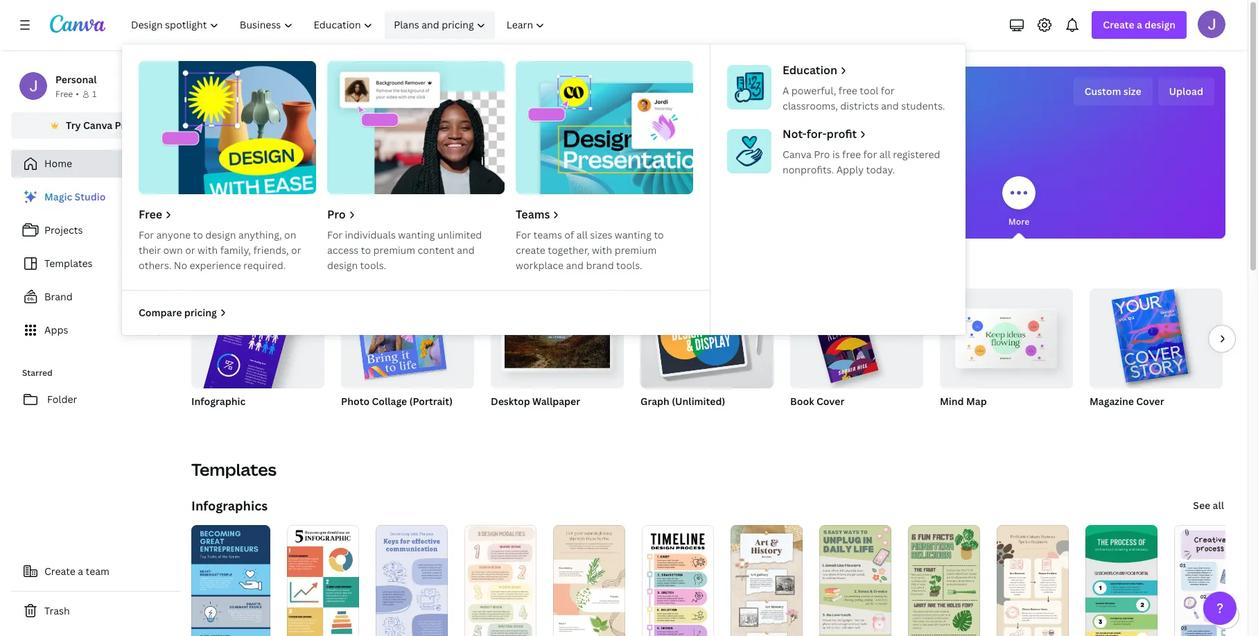 Task type: describe. For each thing, give the bounding box(es) containing it.
media
[[710, 216, 735, 227]]

not-for-profit
[[783, 126, 857, 141]]

× inside infographic 800 × 2000 px
[[210, 413, 214, 424]]

px inside book cover 1410 × 2250 px
[[840, 413, 850, 424]]

premium inside for teams of all sizes wanting to create together, with premium workplace and brand tools.
[[615, 243, 657, 257]]

800
[[191, 413, 208, 424]]

group for graph (unlimited)
[[641, 289, 774, 388]]

something
[[214, 261, 278, 277]]

magic
[[44, 190, 72, 203]]

magazine
[[1090, 395, 1135, 408]]

social
[[683, 216, 708, 227]]

apps link
[[11, 316, 180, 344]]

canva pro is free for all registered nonprofits. apply today.
[[783, 148, 941, 176]]

more button
[[1003, 166, 1036, 239]]

students.
[[902, 99, 946, 112]]

sizes
[[590, 228, 613, 241]]

free inside canva pro is free for all registered nonprofits. apply today.
[[843, 148, 862, 161]]

individuals
[[345, 228, 396, 241]]

1 horizontal spatial pro
[[327, 207, 346, 222]]

nonprofits.
[[783, 163, 835, 176]]

home link
[[11, 150, 180, 178]]

own
[[163, 243, 183, 257]]

classrooms,
[[783, 99, 838, 112]]

magazine cover 8.5 × 11 in
[[1090, 395, 1165, 424]]

anything,
[[239, 228, 282, 241]]

plans and pricing menu
[[122, 44, 966, 335]]

brand
[[586, 259, 614, 272]]

2 or from the left
[[291, 243, 301, 257]]

compare pricing link
[[139, 305, 228, 320]]

create for create a team
[[44, 565, 76, 578]]

group for desktop wallpaper
[[491, 289, 624, 388]]

1410 × 2250 px button
[[791, 412, 863, 426]]

create for create a design
[[1104, 18, 1135, 31]]

for for pro
[[327, 228, 343, 241]]

see all link
[[1193, 492, 1226, 519]]

access
[[327, 243, 359, 257]]

apps
[[44, 323, 68, 336]]

book cover 1410 × 2250 px
[[791, 395, 850, 424]]

custom size
[[1085, 85, 1142, 98]]

team
[[86, 565, 110, 578]]

8.5
[[1090, 413, 1102, 424]]

free for free
[[139, 207, 162, 222]]

starred
[[22, 367, 53, 379]]

and inside plans and pricing popup button
[[422, 18, 440, 31]]

magazine cover group
[[1090, 283, 1223, 426]]

with for teams
[[592, 243, 613, 257]]

a
[[783, 84, 790, 97]]

to inside for anyone to design anything, on their own or with family, friends, or others. no experience required.
[[193, 228, 203, 241]]

canva inside try canva pro button
[[83, 119, 113, 132]]

infographics link
[[191, 497, 268, 514]]

not-
[[783, 126, 807, 141]]

for individuals wanting unlimited access to premium content and design tools.
[[327, 228, 482, 272]]

8.5 × 11 in button
[[1090, 412, 1143, 426]]

a for design
[[1138, 18, 1143, 31]]

plans and pricing button
[[385, 11, 496, 39]]

in
[[1121, 413, 1129, 424]]

experience
[[190, 259, 241, 272]]

magic studio link
[[11, 183, 180, 211]]

new
[[281, 261, 306, 277]]

graph (unlimited)
[[641, 395, 726, 408]]

projects
[[44, 223, 83, 237]]

tool
[[860, 84, 879, 97]]

family,
[[220, 243, 251, 257]]

infographics
[[191, 497, 268, 514]]

(portrait)
[[410, 395, 453, 408]]

create a team
[[44, 565, 110, 578]]

graph (unlimited) group
[[641, 289, 774, 426]]

studio
[[75, 190, 106, 203]]

for teams of all sizes wanting to create together, with premium workplace and brand tools.
[[516, 228, 664, 272]]

no
[[174, 259, 187, 272]]

px inside infographic 800 × 2000 px
[[240, 413, 250, 424]]

× for book cover
[[812, 413, 816, 424]]

pricing inside popup button
[[442, 18, 474, 31]]

pro inside button
[[115, 119, 131, 132]]

infographic group
[[190, 279, 325, 456]]

design inside for individuals wanting unlimited access to premium content and design tools.
[[327, 259, 358, 272]]

teams
[[534, 228, 562, 241]]

anyone
[[156, 228, 191, 241]]

others.
[[139, 259, 172, 272]]

all inside for teams of all sizes wanting to create together, with premium workplace and brand tools.
[[577, 228, 588, 241]]

for for free
[[139, 228, 154, 241]]

1 or from the left
[[185, 243, 195, 257]]

a powerful, free tool for classrooms, districts and students.
[[783, 84, 946, 112]]

is
[[833, 148, 840, 161]]

premium inside for individuals wanting unlimited access to premium content and design tools.
[[373, 243, 416, 257]]

design left a
[[707, 83, 778, 112]]

wallpaper
[[533, 395, 581, 408]]

2000
[[216, 413, 238, 424]]

today?
[[782, 83, 860, 112]]

registered
[[893, 148, 941, 161]]

1
[[92, 88, 97, 100]]

map
[[967, 395, 987, 408]]

try canva pro
[[66, 119, 131, 132]]

personal
[[55, 73, 97, 86]]

social media button
[[683, 166, 735, 239]]

× for magazine cover
[[1104, 413, 1108, 424]]

group for infographic
[[190, 279, 325, 456]]

free inside a powerful, free tool for classrooms, districts and students.
[[839, 84, 858, 97]]

today.
[[867, 163, 895, 176]]



Task type: vqa. For each thing, say whether or not it's contained in the screenshot.
minimalist
no



Task type: locate. For each thing, give the bounding box(es) containing it.
0 vertical spatial pro
[[115, 119, 131, 132]]

1 horizontal spatial to
[[361, 243, 371, 257]]

infographic 800 × 2000 px
[[191, 395, 250, 424]]

for up the today. in the right of the page
[[864, 148, 878, 161]]

canva up nonprofits.
[[783, 148, 812, 161]]

px right 2000
[[240, 413, 250, 424]]

free up districts
[[839, 84, 858, 97]]

for
[[139, 228, 154, 241], [327, 228, 343, 241], [516, 228, 531, 241]]

upload button
[[1159, 78, 1215, 105]]

free inside plans and pricing menu
[[139, 207, 162, 222]]

pricing inside menu
[[184, 306, 217, 319]]

1 horizontal spatial cover
[[1137, 395, 1165, 408]]

0 vertical spatial pricing
[[442, 18, 474, 31]]

a left team
[[78, 565, 83, 578]]

try inside button
[[66, 119, 81, 132]]

upload
[[1170, 85, 1204, 98]]

try right no
[[191, 261, 211, 277]]

1 horizontal spatial a
[[1138, 18, 1143, 31]]

a inside button
[[78, 565, 83, 578]]

or right own
[[185, 243, 195, 257]]

0 vertical spatial for
[[881, 84, 895, 97]]

for right tool
[[881, 84, 895, 97]]

wanting
[[398, 228, 435, 241], [615, 228, 652, 241]]

required.
[[244, 259, 286, 272]]

0 horizontal spatial with
[[198, 243, 218, 257]]

px right the 2250
[[840, 413, 850, 424]]

create left team
[[44, 565, 76, 578]]

for inside canva pro is free for all registered nonprofits. apply today.
[[864, 148, 878, 161]]

whiteboards button
[[528, 166, 579, 239]]

with
[[198, 243, 218, 257], [592, 243, 613, 257]]

pro up the access
[[327, 207, 346, 222]]

custom size button
[[1074, 78, 1153, 105]]

2 cover from the left
[[1137, 395, 1165, 408]]

None search field
[[501, 129, 917, 157]]

design inside dropdown button
[[1145, 18, 1176, 31]]

group for mind map
[[941, 283, 1074, 388]]

1 horizontal spatial pricing
[[442, 18, 474, 31]]

0 vertical spatial free
[[55, 88, 73, 100]]

0 vertical spatial all
[[880, 148, 891, 161]]

for up the access
[[327, 228, 343, 241]]

0 horizontal spatial wanting
[[398, 228, 435, 241]]

× inside book cover 1410 × 2250 px
[[812, 413, 816, 424]]

to
[[193, 228, 203, 241], [654, 228, 664, 241], [361, 243, 371, 257]]

to inside for teams of all sizes wanting to create together, with premium workplace and brand tools.
[[654, 228, 664, 241]]

2 vertical spatial all
[[1213, 499, 1225, 512]]

for up their
[[139, 228, 154, 241]]

0 horizontal spatial px
[[240, 413, 250, 424]]

canva
[[83, 119, 113, 132], [783, 148, 812, 161]]

custom
[[1085, 85, 1122, 98]]

tools. inside for teams of all sizes wanting to create together, with premium workplace and brand tools.
[[617, 259, 643, 272]]

1 horizontal spatial create
[[1104, 18, 1135, 31]]

tools. right brand
[[617, 259, 643, 272]]

pricing right compare
[[184, 306, 217, 319]]

pro left is in the top of the page
[[814, 148, 831, 161]]

2 px from the left
[[840, 413, 850, 424]]

with down sizes
[[592, 243, 613, 257]]

wanting inside for teams of all sizes wanting to create together, with premium workplace and brand tools.
[[615, 228, 652, 241]]

2 × from the left
[[812, 413, 816, 424]]

canva down 1
[[83, 119, 113, 132]]

list
[[11, 183, 180, 344]]

all up the today. in the right of the page
[[880, 148, 891, 161]]

all right see
[[1213, 499, 1225, 512]]

0 horizontal spatial ×
[[210, 413, 214, 424]]

0 vertical spatial templates
[[44, 257, 93, 270]]

1 horizontal spatial canva
[[783, 148, 812, 161]]

1 vertical spatial for
[[864, 148, 878, 161]]

to right anyone
[[193, 228, 203, 241]]

0 horizontal spatial pricing
[[184, 306, 217, 319]]

trash link
[[11, 597, 180, 625]]

1 horizontal spatial ×
[[812, 413, 816, 424]]

0 horizontal spatial premium
[[373, 243, 416, 257]]

with inside for anyone to design anything, on their own or with family, friends, or others. no experience required.
[[198, 243, 218, 257]]

premium down individuals
[[373, 243, 416, 257]]

with inside for teams of all sizes wanting to create together, with premium workplace and brand tools.
[[592, 243, 613, 257]]

2 with from the left
[[592, 243, 613, 257]]

create inside button
[[44, 565, 76, 578]]

and right districts
[[882, 99, 899, 112]]

2 horizontal spatial ×
[[1104, 413, 1108, 424]]

tools. down individuals
[[360, 259, 386, 272]]

0 horizontal spatial try
[[66, 119, 81, 132]]

design up the 'family,'
[[205, 228, 236, 241]]

for up create
[[516, 228, 531, 241]]

social media
[[683, 216, 735, 227]]

photo
[[341, 395, 370, 408]]

1 horizontal spatial all
[[880, 148, 891, 161]]

to inside for individuals wanting unlimited access to premium content and design tools.
[[361, 243, 371, 257]]

1 premium from the left
[[373, 243, 416, 257]]

1 horizontal spatial px
[[840, 413, 850, 424]]

× left 11
[[1104, 413, 1108, 424]]

2 horizontal spatial pro
[[814, 148, 831, 161]]

2250
[[818, 413, 838, 424]]

cover inside magazine cover 8.5 × 11 in
[[1137, 395, 1165, 408]]

all inside canva pro is free for all registered nonprofits. apply today.
[[880, 148, 891, 161]]

mind
[[941, 395, 965, 408]]

0 horizontal spatial or
[[185, 243, 195, 257]]

create a design
[[1104, 18, 1176, 31]]

teams
[[516, 207, 550, 222]]

profit
[[827, 126, 857, 141]]

templates
[[44, 257, 93, 270], [191, 458, 277, 481]]

wanting right sizes
[[615, 228, 652, 241]]

canva inside canva pro is free for all registered nonprofits. apply today.
[[783, 148, 812, 161]]

1 vertical spatial pro
[[814, 148, 831, 161]]

1 vertical spatial try
[[191, 261, 211, 277]]

create up custom size
[[1104, 18, 1135, 31]]

and inside a powerful, free tool for classrooms, districts and students.
[[882, 99, 899, 112]]

collage
[[372, 395, 407, 408]]

for for teams
[[516, 228, 531, 241]]

for inside a powerful, free tool for classrooms, districts and students.
[[881, 84, 895, 97]]

templates down the projects
[[44, 257, 93, 270]]

desktop wallpaper group
[[491, 289, 624, 426]]

1 vertical spatial create
[[44, 565, 76, 578]]

1 wanting from the left
[[398, 228, 435, 241]]

11
[[1110, 413, 1119, 424]]

try down •
[[66, 119, 81, 132]]

2 horizontal spatial to
[[654, 228, 664, 241]]

unlimited
[[438, 228, 482, 241]]

desktop wallpaper
[[491, 395, 581, 408]]

folder link
[[11, 386, 180, 413]]

and down unlimited
[[457, 243, 475, 257]]

try canva pro button
[[11, 112, 180, 139]]

with for free
[[198, 243, 218, 257]]

whiteboards
[[528, 216, 579, 227]]

for anyone to design anything, on their own or with family, friends, or others. no experience required.
[[139, 228, 301, 272]]

0 horizontal spatial templates
[[44, 257, 93, 270]]

cover inside book cover 1410 × 2250 px
[[817, 395, 845, 408]]

0 vertical spatial free
[[839, 84, 858, 97]]

for inside for individuals wanting unlimited access to premium content and design tools.
[[327, 228, 343, 241]]

desktop
[[491, 395, 530, 408]]

cover for magazine cover
[[1137, 395, 1165, 408]]

content
[[418, 243, 455, 257]]

and inside for teams of all sizes wanting to create together, with premium workplace and brand tools.
[[566, 259, 584, 272]]

photo collage (portrait) group
[[341, 289, 474, 426]]

2 horizontal spatial all
[[1213, 499, 1225, 512]]

group
[[190, 279, 325, 456], [941, 283, 1074, 388], [1090, 283, 1223, 388], [341, 289, 474, 388], [491, 289, 624, 388], [641, 289, 774, 388], [791, 289, 924, 388]]

wanting inside for individuals wanting unlimited access to premium content and design tools.
[[398, 228, 435, 241]]

2 tools. from the left
[[617, 259, 643, 272]]

size
[[1124, 85, 1142, 98]]

templates link
[[11, 250, 180, 277]]

a inside dropdown button
[[1138, 18, 1143, 31]]

cover right magazine
[[1137, 395, 1165, 408]]

to right sizes
[[654, 228, 664, 241]]

1 horizontal spatial or
[[291, 243, 301, 257]]

0 vertical spatial try
[[66, 119, 81, 132]]

try for try canva pro
[[66, 119, 81, 132]]

pricing right 'plans' in the left of the page
[[442, 18, 474, 31]]

for inside for teams of all sizes wanting to create together, with premium workplace and brand tools.
[[516, 228, 531, 241]]

for for education
[[881, 84, 895, 97]]

free up 'apply'
[[843, 148, 862, 161]]

a up size
[[1138, 18, 1143, 31]]

pro inside canva pro is free for all registered nonprofits. apply today.
[[814, 148, 831, 161]]

1 horizontal spatial templates
[[191, 458, 277, 481]]

free left •
[[55, 88, 73, 100]]

for for not-for-profit
[[864, 148, 878, 161]]

× right 1410
[[812, 413, 816, 424]]

pro up home link at the left top of the page
[[115, 119, 131, 132]]

see
[[1194, 499, 1211, 512]]

create
[[516, 243, 546, 257]]

0 horizontal spatial for
[[864, 148, 878, 161]]

1 px from the left
[[240, 413, 250, 424]]

group for book cover
[[791, 289, 924, 388]]

1 horizontal spatial wanting
[[615, 228, 652, 241]]

mind map group
[[941, 283, 1074, 426]]

projects link
[[11, 216, 180, 244]]

design inside for anyone to design anything, on their own or with family, friends, or others. no experience required.
[[205, 228, 236, 241]]

group for magazine cover
[[1090, 283, 1223, 388]]

3 × from the left
[[1104, 413, 1108, 424]]

free
[[55, 88, 73, 100], [139, 207, 162, 222]]

1 horizontal spatial try
[[191, 261, 211, 277]]

see all
[[1194, 499, 1225, 512]]

1 vertical spatial pricing
[[184, 306, 217, 319]]

2 for from the left
[[327, 228, 343, 241]]

apply
[[837, 163, 864, 176]]

800 × 2000 px button
[[191, 412, 264, 426]]

design left jacob simon icon
[[1145, 18, 1176, 31]]

all
[[880, 148, 891, 161], [577, 228, 588, 241], [1213, 499, 1225, 512]]

0 horizontal spatial a
[[78, 565, 83, 578]]

wanting up content at the top of the page
[[398, 228, 435, 241]]

0 horizontal spatial create
[[44, 565, 76, 578]]

×
[[210, 413, 214, 424], [812, 413, 816, 424], [1104, 413, 1108, 424]]

tools. inside for individuals wanting unlimited access to premium content and design tools.
[[360, 259, 386, 272]]

0 horizontal spatial pro
[[115, 119, 131, 132]]

1 vertical spatial free
[[843, 148, 862, 161]]

1 horizontal spatial for
[[881, 84, 895, 97]]

1 tools. from the left
[[360, 259, 386, 272]]

to down individuals
[[361, 243, 371, 257]]

cover up the 2250
[[817, 395, 845, 408]]

1 horizontal spatial free
[[139, 207, 162, 222]]

0 horizontal spatial for
[[139, 228, 154, 241]]

folder
[[47, 393, 77, 406]]

compare
[[139, 306, 182, 319]]

home
[[44, 157, 72, 170]]

and down together,
[[566, 259, 584, 272]]

what
[[557, 83, 616, 112]]

× inside magazine cover 8.5 × 11 in
[[1104, 413, 1108, 424]]

1 with from the left
[[198, 243, 218, 257]]

cover for book cover
[[817, 395, 845, 408]]

and inside for individuals wanting unlimited access to premium content and design tools.
[[457, 243, 475, 257]]

1 for from the left
[[139, 228, 154, 241]]

0 horizontal spatial free
[[55, 88, 73, 100]]

together,
[[548, 243, 590, 257]]

free
[[839, 84, 858, 97], [843, 148, 862, 161]]

what will you design today?
[[557, 83, 860, 112]]

education
[[783, 62, 838, 78]]

group for photo collage (portrait)
[[341, 289, 474, 388]]

0 vertical spatial canva
[[83, 119, 113, 132]]

0 vertical spatial create
[[1104, 18, 1135, 31]]

2 vertical spatial pro
[[327, 207, 346, 222]]

will
[[621, 83, 656, 112]]

premium
[[373, 243, 416, 257], [615, 243, 657, 257]]

districts
[[841, 99, 879, 112]]

premium right together,
[[615, 243, 657, 257]]

px
[[240, 413, 250, 424], [840, 413, 850, 424]]

1 vertical spatial a
[[78, 565, 83, 578]]

2 horizontal spatial for
[[516, 228, 531, 241]]

of
[[565, 228, 575, 241]]

(unlimited)
[[672, 395, 726, 408]]

for inside for anyone to design anything, on their own or with family, friends, or others. no experience required.
[[139, 228, 154, 241]]

create a design button
[[1093, 11, 1187, 39]]

or down 'on'
[[291, 243, 301, 257]]

0 horizontal spatial canva
[[83, 119, 113, 132]]

create inside dropdown button
[[1104, 18, 1135, 31]]

for-
[[807, 126, 827, 141]]

jacob simon image
[[1199, 10, 1226, 38]]

book cover group
[[791, 289, 924, 426]]

1410
[[791, 413, 810, 424]]

workplace
[[516, 259, 564, 272]]

or
[[185, 243, 195, 257], [291, 243, 301, 257]]

0 horizontal spatial tools.
[[360, 259, 386, 272]]

free •
[[55, 88, 79, 100]]

on
[[284, 228, 296, 241]]

list containing magic studio
[[11, 183, 180, 344]]

compare pricing
[[139, 306, 217, 319]]

friends,
[[253, 243, 289, 257]]

1 × from the left
[[210, 413, 214, 424]]

1 horizontal spatial premium
[[615, 243, 657, 257]]

plans and pricing
[[394, 18, 474, 31]]

1 horizontal spatial for
[[327, 228, 343, 241]]

and right 'plans' in the left of the page
[[422, 18, 440, 31]]

you
[[661, 83, 702, 112]]

top level navigation element
[[122, 11, 966, 335]]

design down the access
[[327, 259, 358, 272]]

graph
[[641, 395, 670, 408]]

a
[[1138, 18, 1143, 31], [78, 565, 83, 578]]

a for team
[[78, 565, 83, 578]]

1 horizontal spatial with
[[592, 243, 613, 257]]

templates inside list
[[44, 257, 93, 270]]

0 horizontal spatial cover
[[817, 395, 845, 408]]

1 vertical spatial free
[[139, 207, 162, 222]]

tools.
[[360, 259, 386, 272], [617, 259, 643, 272]]

create
[[1104, 18, 1135, 31], [44, 565, 76, 578]]

1 vertical spatial all
[[577, 228, 588, 241]]

× right 800
[[210, 413, 214, 424]]

1 cover from the left
[[817, 395, 845, 408]]

all right of
[[577, 228, 588, 241]]

1 horizontal spatial tools.
[[617, 259, 643, 272]]

2 premium from the left
[[615, 243, 657, 257]]

1 vertical spatial canva
[[783, 148, 812, 161]]

•
[[76, 88, 79, 100]]

free for free •
[[55, 88, 73, 100]]

free up anyone
[[139, 207, 162, 222]]

try for try something new
[[191, 261, 211, 277]]

with up experience
[[198, 243, 218, 257]]

1 vertical spatial templates
[[191, 458, 277, 481]]

0 vertical spatial a
[[1138, 18, 1143, 31]]

3 for from the left
[[516, 228, 531, 241]]

more
[[1009, 216, 1030, 227]]

0 horizontal spatial to
[[193, 228, 203, 241]]

templates up infographics "link"
[[191, 458, 277, 481]]

2 wanting from the left
[[615, 228, 652, 241]]

0 horizontal spatial all
[[577, 228, 588, 241]]



